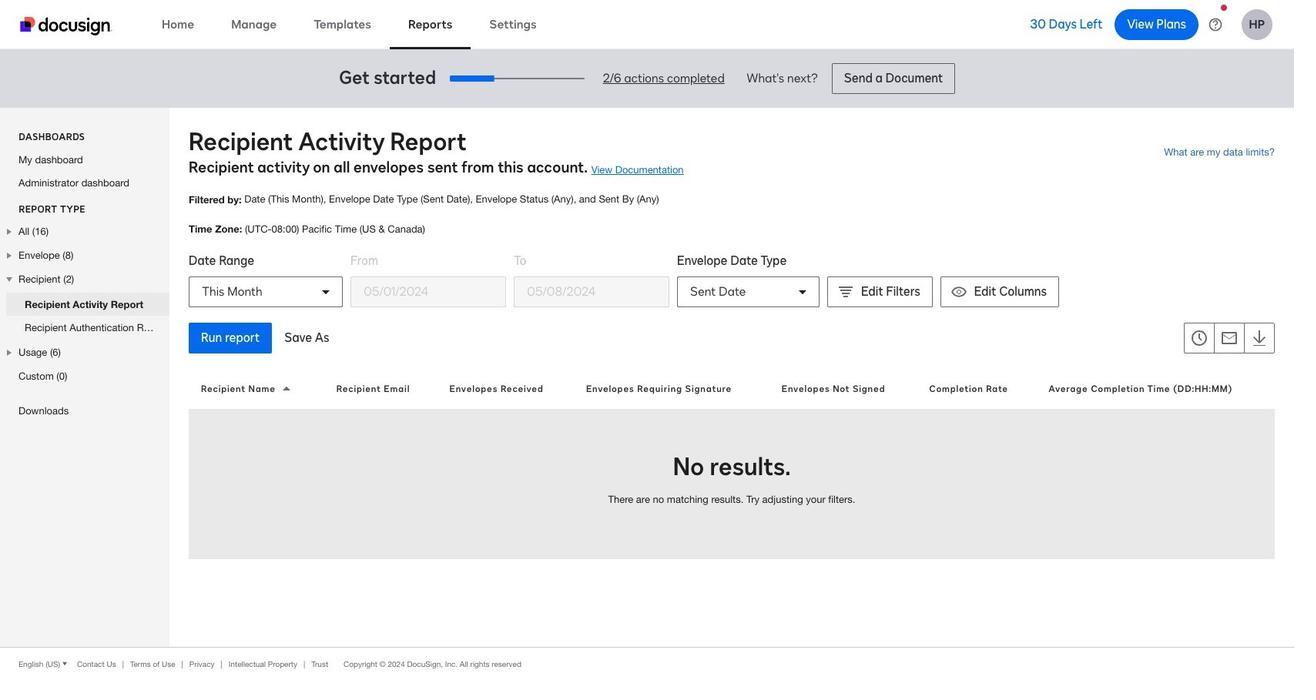 Task type: locate. For each thing, give the bounding box(es) containing it.
MM/DD/YYYY text field
[[351, 277, 505, 307], [515, 277, 669, 307]]

1 horizontal spatial mm/dd/yyyy text field
[[515, 277, 669, 307]]

1 mm/dd/yyyy text field from the left
[[351, 277, 505, 307]]

secondary report detail actions group
[[1184, 323, 1275, 354]]

docusign esignature image
[[20, 17, 112, 35]]

2 mm/dd/yyyy text field from the left
[[515, 277, 669, 307]]

0 horizontal spatial mm/dd/yyyy text field
[[351, 277, 505, 307]]



Task type: describe. For each thing, give the bounding box(es) containing it.
primary report detail actions group
[[189, 323, 342, 354]]

more info region
[[0, 647, 1294, 680]]



